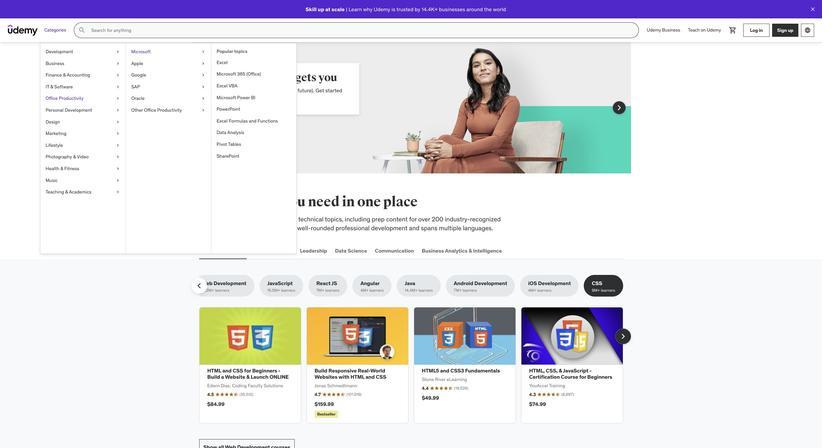 Task type: locate. For each thing, give the bounding box(es) containing it.
0 horizontal spatial 4m+
[[361, 288, 369, 293]]

& inside the html, css, & javascript - certification course for beginners
[[559, 367, 563, 374]]

xsmall image inside development link
[[115, 49, 121, 55]]

it down "finance"
[[46, 84, 49, 90]]

xsmall image inside business link
[[115, 60, 121, 67]]

0 horizontal spatial in
[[342, 193, 355, 210]]

with inside build responsive real-world websites with html and css
[[339, 374, 350, 380]]

data up "pivot"
[[217, 130, 227, 135]]

4m+ inside angular 4m+ learners
[[361, 288, 369, 293]]

- right course
[[590, 367, 592, 374]]

1 horizontal spatial it
[[253, 247, 258, 254]]

2 your from the left
[[286, 87, 296, 94]]

excel down popular
[[217, 59, 228, 65]]

xsmall image inside it & software link
[[115, 84, 121, 90]]

365
[[237, 71, 246, 77]]

1 horizontal spatial 4m+
[[529, 288, 537, 293]]

2 horizontal spatial css
[[592, 280, 603, 287]]

xsmall image inside apple link
[[201, 60, 206, 67]]

xsmall image inside marketing link
[[115, 130, 121, 137]]

xsmall image
[[115, 49, 121, 55], [201, 49, 206, 55], [201, 60, 206, 67], [201, 72, 206, 78], [115, 84, 121, 90], [115, 95, 121, 102], [115, 107, 121, 114], [115, 130, 121, 137], [115, 166, 121, 172], [115, 189, 121, 195]]

excel vba link
[[212, 80, 297, 92]]

7 learners from the left
[[538, 288, 552, 293]]

microsoft up excel vba
[[217, 71, 236, 77]]

0 horizontal spatial with
[[223, 94, 233, 101]]

udemy
[[374, 6, 391, 12], [647, 27, 662, 33], [708, 27, 722, 33]]

get
[[316, 87, 324, 94]]

you inside learning that gets you skills for your present (and your future). get started with us.
[[319, 71, 337, 84]]

1 vertical spatial with
[[339, 374, 350, 380]]

your up bi at left
[[244, 87, 254, 94]]

7m+ for react js
[[317, 288, 325, 293]]

1 horizontal spatial 7m+
[[454, 288, 462, 293]]

0 horizontal spatial javascript
[[268, 280, 293, 287]]

carousel element containing learning that gets you
[[191, 42, 632, 173]]

for inside covering critical workplace skills to technical topics, including prep content for over 200 industry-recognized certifications, our catalog supports well-rounded professional development and spans multiple languages.
[[410, 215, 417, 223]]

you for gets
[[319, 71, 337, 84]]

personal
[[46, 107, 64, 113]]

up inside sign up link
[[789, 27, 794, 33]]

functions
[[258, 118, 278, 124]]

started
[[326, 87, 343, 94]]

for up the us.
[[237, 87, 243, 94]]

in up including
[[342, 193, 355, 210]]

data inside button
[[335, 247, 347, 254]]

popular
[[217, 48, 233, 54]]

1 horizontal spatial in
[[760, 27, 764, 33]]

development inside button
[[213, 247, 246, 254]]

0 horizontal spatial your
[[244, 87, 254, 94]]

1 vertical spatial productivity
[[157, 107, 182, 113]]

7m+ down react at the left bottom of page
[[317, 288, 325, 293]]

responsive
[[329, 367, 357, 374]]

css inside css 9m+ learners
[[592, 280, 603, 287]]

xsmall image
[[115, 60, 121, 67], [115, 72, 121, 78], [201, 84, 206, 90], [201, 95, 206, 102], [201, 107, 206, 114], [115, 119, 121, 125], [115, 142, 121, 149], [115, 154, 121, 160], [115, 177, 121, 184]]

and inside html and css for beginners - build a website & launch online
[[223, 367, 232, 374]]

microsoft
[[131, 49, 151, 55], [217, 71, 236, 77], [217, 94, 236, 100]]

1 vertical spatial skills
[[276, 215, 290, 223]]

0 vertical spatial carousel element
[[191, 42, 632, 173]]

fundamentals
[[466, 367, 500, 374]]

business up "finance"
[[46, 60, 64, 66]]

html and css for beginners - build a website & launch online
[[207, 367, 289, 380]]

for left over
[[410, 215, 417, 223]]

all the skills you need in one place
[[199, 193, 418, 210]]

learners inside angular 4m+ learners
[[370, 288, 384, 293]]

4 learners from the left
[[370, 288, 384, 293]]

up for skill
[[318, 6, 325, 12]]

1 horizontal spatial the
[[485, 6, 492, 12]]

development up 12.2m+
[[214, 280, 247, 287]]

up right sign
[[789, 27, 794, 33]]

why
[[364, 6, 373, 12]]

photography & video
[[46, 154, 89, 160]]

2 vertical spatial business
[[422, 247, 444, 254]]

learners inside react js 7m+ learners
[[325, 288, 340, 293]]

business inside button
[[422, 247, 444, 254]]

build left responsive
[[315, 367, 328, 374]]

& left "software"
[[50, 84, 53, 90]]

0 vertical spatial excel
[[217, 59, 228, 65]]

xsmall image inside design link
[[115, 119, 121, 125]]

1 horizontal spatial -
[[590, 367, 592, 374]]

- right 'launch'
[[279, 367, 281, 374]]

xsmall image for google
[[201, 72, 206, 78]]

office
[[46, 95, 58, 101], [144, 107, 156, 113]]

html left world
[[351, 374, 365, 380]]

you up started
[[319, 71, 337, 84]]

for inside learning that gets you skills for your present (and your future). get started with us.
[[237, 87, 243, 94]]

including
[[345, 215, 371, 223]]

finance & accounting link
[[40, 69, 126, 81]]

carousel element containing html and css for beginners - build a website & launch online
[[199, 307, 632, 423]]

& right analytics
[[469, 247, 472, 254]]

development right ios
[[539, 280, 571, 287]]

content
[[387, 215, 408, 223]]

office up personal
[[46, 95, 58, 101]]

1 horizontal spatial you
[[319, 71, 337, 84]]

1 excel from the top
[[217, 59, 228, 65]]

3 learners from the left
[[325, 288, 340, 293]]

development right android
[[475, 280, 508, 287]]

development for personal development
[[65, 107, 92, 113]]

sign up
[[778, 27, 794, 33]]

microsoft down skills
[[217, 94, 236, 100]]

excel
[[217, 59, 228, 65], [217, 83, 228, 89], [217, 118, 228, 124]]

recognized
[[470, 215, 501, 223]]

1 vertical spatial you
[[282, 193, 306, 210]]

css right a
[[233, 367, 243, 374]]

sap
[[131, 84, 140, 90]]

0 horizontal spatial -
[[279, 367, 281, 374]]

teach on udemy
[[689, 27, 722, 33]]

close image
[[810, 6, 817, 12]]

0 horizontal spatial up
[[318, 6, 325, 12]]

0 vertical spatial data
[[217, 130, 227, 135]]

xsmall image inside music link
[[115, 177, 121, 184]]

certification
[[530, 374, 560, 380]]

beginners right course
[[588, 374, 613, 380]]

for inside the html, css, & javascript - certification course for beginners
[[580, 374, 587, 380]]

skills inside covering critical workplace skills to technical topics, including prep content for over 200 industry-recognized certifications, our catalog supports well-rounded professional development and spans multiple languages.
[[276, 215, 290, 223]]

& left 'launch'
[[247, 374, 250, 380]]

workplace
[[246, 215, 275, 223]]

2 learners from the left
[[281, 288, 296, 293]]

& right css,
[[559, 367, 563, 374]]

the left world
[[485, 6, 492, 12]]

1 learners from the left
[[215, 288, 230, 293]]

css3
[[451, 367, 464, 374]]

one
[[358, 193, 381, 210]]

xsmall image inside office productivity link
[[115, 95, 121, 102]]

development down the categories dropdown button
[[46, 49, 73, 55]]

microsoft 365 (office)
[[217, 71, 261, 77]]

xsmall image inside google link
[[201, 72, 206, 78]]

xsmall image inside finance & accounting link
[[115, 72, 121, 78]]

business for business
[[46, 60, 64, 66]]

1 horizontal spatial productivity
[[157, 107, 182, 113]]

angular 4m+ learners
[[361, 280, 384, 293]]

xsmall image inside oracle link
[[201, 95, 206, 102]]

1 horizontal spatial javascript
[[564, 367, 589, 374]]

1 vertical spatial business
[[46, 60, 64, 66]]

skills up supports at the left of the page
[[276, 215, 290, 223]]

0 vertical spatial with
[[223, 94, 233, 101]]

data analysis
[[217, 130, 244, 135]]

xsmall image for personal development
[[115, 107, 121, 114]]

8 learners from the left
[[601, 288, 616, 293]]

business analytics & intelligence button
[[421, 243, 504, 259]]

|
[[346, 6, 348, 12]]

build left a
[[207, 374, 220, 380]]

javascript
[[268, 280, 293, 287], [564, 367, 589, 374]]

pivot tables link
[[212, 139, 297, 150]]

web inside button
[[201, 247, 212, 254]]

6 learners from the left
[[463, 288, 477, 293]]

css right real-
[[376, 374, 387, 380]]

it left certifications
[[253, 247, 258, 254]]

1 vertical spatial it
[[253, 247, 258, 254]]

other
[[131, 107, 143, 113]]

1 horizontal spatial with
[[339, 374, 350, 380]]

1 vertical spatial web
[[202, 280, 213, 287]]

0 vertical spatial javascript
[[268, 280, 293, 287]]

xsmall image for apple
[[201, 60, 206, 67]]

power
[[237, 94, 250, 100]]

microsoft up apple
[[131, 49, 151, 55]]

web up 12.2m+
[[202, 280, 213, 287]]

office productivity link
[[40, 93, 126, 104]]

learners inside 'javascript 15.5m+ learners'
[[281, 288, 296, 293]]

html inside html and css for beginners - build a website & launch online
[[207, 367, 221, 374]]

scale
[[332, 6, 345, 12]]

web inside web development 12.2m+ learners
[[202, 280, 213, 287]]

you up to
[[282, 193, 306, 210]]

xsmall image for it & software
[[115, 84, 121, 90]]

for right course
[[580, 374, 587, 380]]

xsmall image inside personal development link
[[115, 107, 121, 114]]

1 vertical spatial carousel element
[[199, 307, 632, 423]]

1 horizontal spatial office
[[144, 107, 156, 113]]

web for web development
[[201, 247, 212, 254]]

skills up workplace
[[244, 193, 280, 210]]

javascript inside the html, css, & javascript - certification course for beginners
[[564, 367, 589, 374]]

development inside ios development 4m+ learners
[[539, 280, 571, 287]]

business down "spans" in the right of the page
[[422, 247, 444, 254]]

excel inside excel formulas and functions link
[[217, 118, 228, 124]]

powerpoint
[[217, 106, 240, 112]]

in right log
[[760, 27, 764, 33]]

1 vertical spatial the
[[221, 193, 242, 210]]

(office)
[[247, 71, 261, 77]]

0 horizontal spatial css
[[233, 367, 243, 374]]

& left video
[[73, 154, 76, 160]]

7m+ down android
[[454, 288, 462, 293]]

web development 12.2m+ learners
[[202, 280, 247, 293]]

xsmall image inside other office productivity link
[[201, 107, 206, 114]]

apple
[[131, 60, 143, 66]]

1 vertical spatial excel
[[217, 83, 228, 89]]

0 horizontal spatial the
[[221, 193, 242, 210]]

html5 and css3 fundamentals link
[[422, 367, 500, 374]]

excel inside excel vba link
[[217, 83, 228, 89]]

0 horizontal spatial 7m+
[[317, 288, 325, 293]]

0 vertical spatial it
[[46, 84, 49, 90]]

4m+ down angular
[[361, 288, 369, 293]]

tables
[[228, 141, 241, 147]]

development link
[[40, 46, 126, 58]]

submit search image
[[78, 26, 86, 34]]

development inside android development 7m+ learners
[[475, 280, 508, 287]]

0 horizontal spatial data
[[217, 130, 227, 135]]

analytics
[[445, 247, 468, 254]]

with down skills
[[223, 94, 233, 101]]

with right websites
[[339, 374, 350, 380]]

1 your from the left
[[244, 87, 254, 94]]

1 horizontal spatial business
[[422, 247, 444, 254]]

topics,
[[325, 215, 344, 223]]

7m+ inside react js 7m+ learners
[[317, 288, 325, 293]]

1 4m+ from the left
[[361, 288, 369, 293]]

2 4m+ from the left
[[529, 288, 537, 293]]

xsmall image for photography & video
[[115, 154, 121, 160]]

1 - from the left
[[279, 367, 281, 374]]

5 learners from the left
[[419, 288, 433, 293]]

data left science
[[335, 247, 347, 254]]

0 horizontal spatial productivity
[[59, 95, 84, 101]]

html left website
[[207, 367, 221, 374]]

with inside learning that gets you skills for your present (and your future). get started with us.
[[223, 94, 233, 101]]

over
[[419, 215, 431, 223]]

excel inside excel link
[[217, 59, 228, 65]]

learners
[[215, 288, 230, 293], [281, 288, 296, 293], [325, 288, 340, 293], [370, 288, 384, 293], [419, 288, 433, 293], [463, 288, 477, 293], [538, 288, 552, 293], [601, 288, 616, 293]]

1 horizontal spatial html
[[351, 374, 365, 380]]

popular topics
[[217, 48, 248, 54]]

3 excel from the top
[[217, 118, 228, 124]]

1 vertical spatial data
[[335, 247, 347, 254]]

office right other
[[144, 107, 156, 113]]

0 vertical spatial web
[[201, 247, 212, 254]]

data inside microsoft element
[[217, 130, 227, 135]]

it inside button
[[253, 247, 258, 254]]

xsmall image for lifestyle
[[115, 142, 121, 149]]

xsmall image for design
[[115, 119, 121, 125]]

xsmall image inside teaching & academics link
[[115, 189, 121, 195]]

carousel element
[[191, 42, 632, 173], [199, 307, 632, 423]]

xsmall image inside lifestyle link
[[115, 142, 121, 149]]

xsmall image inside health & fitness link
[[115, 166, 121, 172]]

0 horizontal spatial office
[[46, 95, 58, 101]]

development inside web development 12.2m+ learners
[[214, 280, 247, 287]]

14.4m+
[[405, 288, 418, 293]]

1 horizontal spatial data
[[335, 247, 347, 254]]

productivity down oracle link at the left top of page
[[157, 107, 182, 113]]

excel down powerpoint
[[217, 118, 228, 124]]

- inside html and css for beginners - build a website & launch online
[[279, 367, 281, 374]]

2 vertical spatial excel
[[217, 118, 228, 124]]

0 vertical spatial microsoft
[[131, 49, 151, 55]]

need
[[308, 193, 340, 210]]

1 horizontal spatial css
[[376, 374, 387, 380]]

skills
[[244, 193, 280, 210], [276, 215, 290, 223]]

java 14.4m+ learners
[[405, 280, 433, 293]]

sharepoint
[[217, 153, 240, 159]]

0 vertical spatial up
[[318, 6, 325, 12]]

development down office productivity link
[[65, 107, 92, 113]]

2 excel from the top
[[217, 83, 228, 89]]

excel left vba
[[217, 83, 228, 89]]

up left at
[[318, 6, 325, 12]]

for right a
[[244, 367, 251, 374]]

1 vertical spatial up
[[789, 27, 794, 33]]

Search for anything text field
[[90, 25, 631, 36]]

1 horizontal spatial build
[[315, 367, 328, 374]]

html5 and css3 fundamentals
[[422, 367, 500, 374]]

xsmall image inside sap link
[[201, 84, 206, 90]]

world
[[371, 367, 386, 374]]

up
[[318, 6, 325, 12], [789, 27, 794, 33]]

2 7m+ from the left
[[454, 288, 462, 293]]

video
[[77, 154, 89, 160]]

productivity up personal development
[[59, 95, 84, 101]]

web down certifications,
[[201, 247, 212, 254]]

the up critical
[[221, 193, 242, 210]]

0 vertical spatial the
[[485, 6, 492, 12]]

& inside html and css for beginners - build a website & launch online
[[247, 374, 250, 380]]

business left teach
[[663, 27, 681, 33]]

0 horizontal spatial it
[[46, 84, 49, 90]]

data for data science
[[335, 247, 347, 254]]

prep
[[372, 215, 385, 223]]

website
[[225, 374, 245, 380]]

&
[[63, 72, 66, 78], [50, 84, 53, 90], [73, 154, 76, 160], [60, 166, 63, 171], [65, 189, 68, 195], [469, 247, 472, 254], [559, 367, 563, 374], [247, 374, 250, 380]]

xsmall image inside microsoft link
[[201, 49, 206, 55]]

development down certifications,
[[213, 247, 246, 254]]

7m+ inside android development 7m+ learners
[[454, 288, 462, 293]]

xsmall image for business
[[115, 60, 121, 67]]

learning that gets you skills for your present (and your future). get started with us.
[[223, 71, 343, 101]]

it & software
[[46, 84, 73, 90]]

& right "finance"
[[63, 72, 66, 78]]

google
[[131, 72, 146, 78]]

& right teaching
[[65, 189, 68, 195]]

beginners right website
[[252, 367, 277, 374]]

xsmall image for oracle
[[201, 95, 206, 102]]

xsmall image for development
[[115, 49, 121, 55]]

0 horizontal spatial html
[[207, 367, 221, 374]]

javascript up 15.5m+
[[268, 280, 293, 287]]

0 horizontal spatial business
[[46, 60, 64, 66]]

css up the 9m+
[[592, 280, 603, 287]]

businesses
[[439, 6, 466, 12]]

learn
[[349, 6, 362, 12]]

your right (and
[[286, 87, 296, 94]]

2 vertical spatial microsoft
[[217, 94, 236, 100]]

0 horizontal spatial you
[[282, 193, 306, 210]]

microsoft power bi
[[217, 94, 256, 100]]

business for business analytics & intelligence
[[422, 247, 444, 254]]

professional
[[336, 224, 370, 232]]

0 vertical spatial business
[[663, 27, 681, 33]]

xsmall image inside photography & video link
[[115, 154, 121, 160]]

4m+ down ios
[[529, 288, 537, 293]]

next image
[[614, 102, 625, 113], [618, 331, 629, 342]]

catalog
[[249, 224, 270, 232]]

1 vertical spatial microsoft
[[217, 71, 236, 77]]

0 horizontal spatial build
[[207, 374, 220, 380]]

1 7m+ from the left
[[317, 288, 325, 293]]

and inside build responsive real-world websites with html and css
[[366, 374, 375, 380]]

css inside html and css for beginners - build a website & launch online
[[233, 367, 243, 374]]

learners inside web development 12.2m+ learners
[[215, 288, 230, 293]]

1 vertical spatial javascript
[[564, 367, 589, 374]]

& right the health in the top of the page
[[60, 166, 63, 171]]

1 horizontal spatial beginners
[[588, 374, 613, 380]]

it
[[46, 84, 49, 90], [253, 247, 258, 254]]

choose a language image
[[805, 27, 812, 34]]

ios development 4m+ learners
[[529, 280, 571, 293]]

2 horizontal spatial business
[[663, 27, 681, 33]]

0 horizontal spatial beginners
[[252, 367, 277, 374]]

by
[[415, 6, 421, 12]]

1 horizontal spatial your
[[286, 87, 296, 94]]

0 vertical spatial you
[[319, 71, 337, 84]]

learners inside "java 14.4m+ learners"
[[419, 288, 433, 293]]

teaching & academics link
[[40, 186, 126, 198]]

web development
[[201, 247, 246, 254]]

1 horizontal spatial up
[[789, 27, 794, 33]]

html,
[[530, 367, 545, 374]]

javascript right css,
[[564, 367, 589, 374]]

development
[[371, 224, 408, 232]]

2 - from the left
[[590, 367, 592, 374]]

powerpoint link
[[212, 104, 297, 115]]



Task type: describe. For each thing, give the bounding box(es) containing it.
critical
[[226, 215, 244, 223]]

teach on udemy link
[[685, 22, 726, 38]]

our
[[239, 224, 248, 232]]

technical
[[298, 215, 324, 223]]

well-
[[298, 224, 311, 232]]

& inside health & fitness link
[[60, 166, 63, 171]]

angular
[[361, 280, 380, 287]]

build responsive real-world websites with html and css
[[315, 367, 387, 380]]

shopping cart with 0 items image
[[730, 26, 737, 34]]

sap link
[[126, 81, 211, 93]]

it & software link
[[40, 81, 126, 93]]

0 horizontal spatial udemy
[[374, 6, 391, 12]]

(and
[[275, 87, 285, 94]]

certifications
[[259, 247, 292, 254]]

excel for excel
[[217, 59, 228, 65]]

microsoft for microsoft
[[131, 49, 151, 55]]

data analysis link
[[212, 127, 297, 139]]

xsmall image for marketing
[[115, 130, 121, 137]]

& inside photography & video link
[[73, 154, 76, 160]]

and inside microsoft element
[[249, 118, 257, 124]]

bi
[[251, 94, 256, 100]]

xsmall image for microsoft
[[201, 49, 206, 55]]

xsmall image for music
[[115, 177, 121, 184]]

4m+ inside ios development 4m+ learners
[[529, 288, 537, 293]]

development for ios development 4m+ learners
[[539, 280, 571, 287]]

skill
[[306, 6, 317, 12]]

udemy image
[[8, 25, 38, 36]]

- inside the html, css, & javascript - certification course for beginners
[[590, 367, 592, 374]]

future).
[[298, 87, 315, 94]]

0 vertical spatial skills
[[244, 193, 280, 210]]

0 vertical spatial in
[[760, 27, 764, 33]]

javascript inside 'javascript 15.5m+ learners'
[[268, 280, 293, 287]]

health
[[46, 166, 59, 171]]

health & fitness link
[[40, 163, 126, 175]]

microsoft for microsoft power bi
[[217, 94, 236, 100]]

it certifications button
[[252, 243, 294, 259]]

topics
[[234, 48, 248, 54]]

languages.
[[463, 224, 494, 232]]

at
[[326, 6, 331, 12]]

& inside it & software link
[[50, 84, 53, 90]]

personal development link
[[40, 104, 126, 116]]

& inside finance & accounting link
[[63, 72, 66, 78]]

that
[[272, 71, 293, 84]]

html inside build responsive real-world websites with html and css
[[351, 374, 365, 380]]

marketing link
[[40, 128, 126, 140]]

0 vertical spatial next image
[[614, 102, 625, 113]]

xsmall image for other office productivity
[[201, 107, 206, 114]]

place
[[384, 193, 418, 210]]

teaching
[[46, 189, 64, 195]]

microsoft link
[[126, 46, 211, 58]]

categories button
[[40, 22, 70, 38]]

js
[[332, 280, 337, 287]]

covering
[[199, 215, 224, 223]]

health & fitness
[[46, 166, 79, 171]]

build inside build responsive real-world websites with html and css
[[315, 367, 328, 374]]

topic filters element
[[191, 275, 624, 297]]

sharepoint link
[[212, 150, 297, 162]]

skills
[[223, 87, 235, 94]]

excel for excel vba
[[217, 83, 228, 89]]

skill up at scale | learn why udemy is trusted by 14.4k+ businesses around the world
[[306, 6, 506, 12]]

around
[[467, 6, 483, 12]]

excel for excel formulas and functions
[[217, 118, 228, 124]]

us.
[[234, 94, 241, 101]]

xsmall image for sap
[[201, 84, 206, 90]]

web for web development 12.2m+ learners
[[202, 280, 213, 287]]

learners inside ios development 4m+ learners
[[538, 288, 552, 293]]

data for data analysis
[[217, 130, 227, 135]]

development for web development 12.2m+ learners
[[214, 280, 247, 287]]

lifestyle
[[46, 142, 63, 148]]

office productivity
[[46, 95, 84, 101]]

finance
[[46, 72, 62, 78]]

a
[[221, 374, 224, 380]]

sign
[[778, 27, 788, 33]]

up for sign
[[789, 27, 794, 33]]

formulas
[[229, 118, 248, 124]]

learners inside css 9m+ learners
[[601, 288, 616, 293]]

1 vertical spatial office
[[144, 107, 156, 113]]

you for skills
[[282, 193, 306, 210]]

xsmall image for finance & accounting
[[115, 72, 121, 78]]

& inside teaching & academics link
[[65, 189, 68, 195]]

html5
[[422, 367, 439, 374]]

covering critical workplace skills to technical topics, including prep content for over 200 industry-recognized certifications, our catalog supports well-rounded professional development and spans multiple languages.
[[199, 215, 501, 232]]

excel link
[[212, 57, 297, 68]]

communication
[[375, 247, 414, 254]]

leadership
[[300, 247, 327, 254]]

apple link
[[126, 58, 211, 69]]

google link
[[126, 69, 211, 81]]

1 horizontal spatial udemy
[[647, 27, 662, 33]]

xsmall image for teaching & academics
[[115, 189, 121, 195]]

business link
[[40, 58, 126, 69]]

course
[[561, 374, 579, 380]]

sign up link
[[773, 24, 799, 37]]

1 vertical spatial in
[[342, 193, 355, 210]]

html and css for beginners - build a website & launch online link
[[207, 367, 289, 380]]

xsmall image for health & fitness
[[115, 166, 121, 172]]

xsmall image for office productivity
[[115, 95, 121, 102]]

on
[[701, 27, 706, 33]]

development for web development
[[213, 247, 246, 254]]

css,
[[546, 367, 558, 374]]

1 vertical spatial next image
[[618, 331, 629, 342]]

7m+ for android development
[[454, 288, 462, 293]]

javascript 15.5m+ learners
[[268, 280, 296, 293]]

gets
[[295, 71, 317, 84]]

15.5m+
[[268, 288, 280, 293]]

java
[[405, 280, 416, 287]]

to
[[291, 215, 297, 223]]

beginners inside html and css for beginners - build a website & launch online
[[252, 367, 277, 374]]

microsoft for microsoft 365 (office)
[[217, 71, 236, 77]]

oracle
[[131, 95, 145, 101]]

development for android development 7m+ learners
[[475, 280, 508, 287]]

build inside html and css for beginners - build a website & launch online
[[207, 374, 220, 380]]

learners inside android development 7m+ learners
[[463, 288, 477, 293]]

pivot
[[217, 141, 227, 147]]

it for it & software
[[46, 84, 49, 90]]

design link
[[40, 116, 126, 128]]

react
[[317, 280, 331, 287]]

udemy business link
[[644, 22, 685, 38]]

it for it certifications
[[253, 247, 258, 254]]

css inside build responsive real-world websites with html and css
[[376, 374, 387, 380]]

react js 7m+ learners
[[317, 280, 340, 293]]

for inside html and css for beginners - build a website & launch online
[[244, 367, 251, 374]]

previous image
[[198, 102, 208, 113]]

industry-
[[445, 215, 470, 223]]

previous image
[[194, 281, 204, 291]]

and inside covering critical workplace skills to technical topics, including prep content for over 200 industry-recognized certifications, our catalog supports well-rounded professional development and spans multiple languages.
[[409, 224, 420, 232]]

intelligence
[[473, 247, 502, 254]]

microsoft power bi link
[[212, 92, 297, 104]]

9m+
[[592, 288, 601, 293]]

& inside business analytics & intelligence button
[[469, 247, 472, 254]]

pivot tables
[[217, 141, 241, 147]]

science
[[348, 247, 367, 254]]

teaching & academics
[[46, 189, 92, 195]]

0 vertical spatial office
[[46, 95, 58, 101]]

2 horizontal spatial udemy
[[708, 27, 722, 33]]

0 vertical spatial productivity
[[59, 95, 84, 101]]

microsoft element
[[211, 43, 297, 254]]

beginners inside the html, css, & javascript - certification course for beginners
[[588, 374, 613, 380]]



Task type: vqa. For each thing, say whether or not it's contained in the screenshot.
topmost productivity
yes



